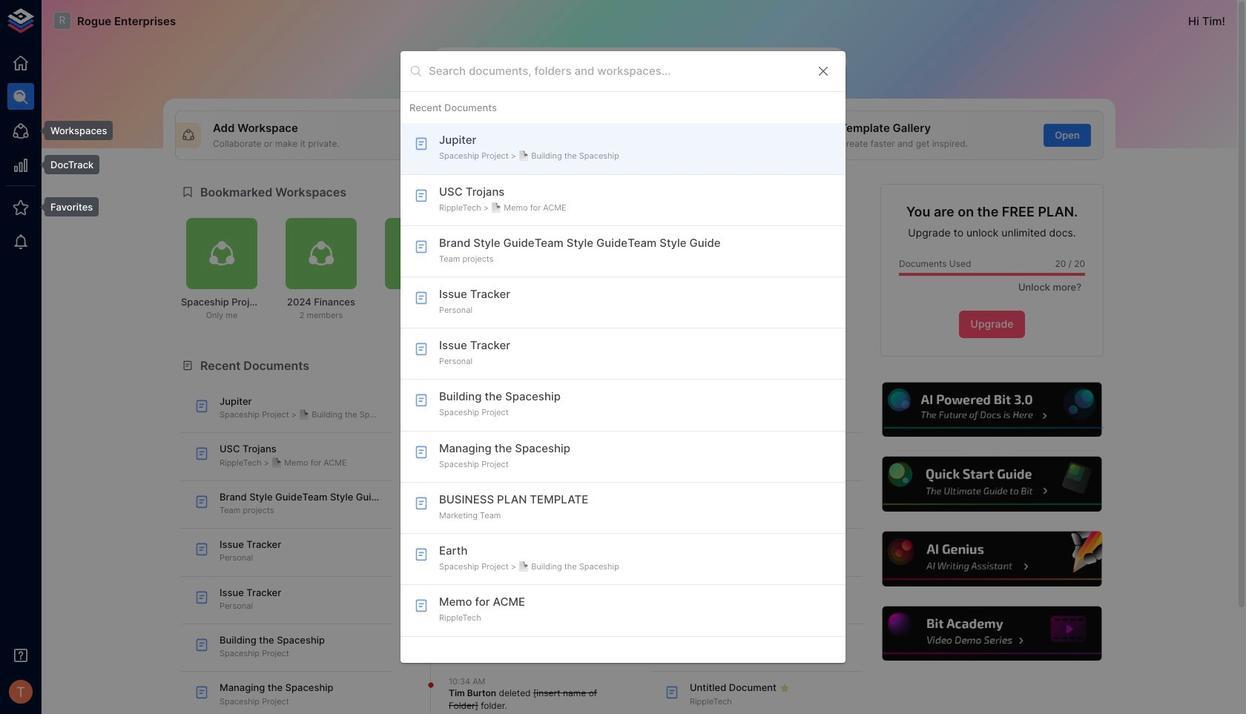 Task type: describe. For each thing, give the bounding box(es) containing it.
2 tooltip from the top
[[34, 155, 100, 174]]

Search documents, folders and workspaces... text field
[[429, 60, 804, 82]]

2 help image from the top
[[880, 455, 1104, 514]]

3 tooltip from the top
[[34, 197, 99, 217]]



Task type: locate. For each thing, give the bounding box(es) containing it.
1 vertical spatial tooltip
[[34, 155, 100, 174]]

tooltip
[[34, 121, 113, 140], [34, 155, 100, 174], [34, 197, 99, 217]]

help image
[[880, 380, 1104, 439], [880, 455, 1104, 514], [880, 530, 1104, 589], [880, 604, 1104, 663]]

0 vertical spatial tooltip
[[34, 121, 113, 140]]

1 help image from the top
[[880, 380, 1104, 439]]

dialog
[[401, 51, 846, 663]]

4 help image from the top
[[880, 604, 1104, 663]]

1 tooltip from the top
[[34, 121, 113, 140]]

3 help image from the top
[[880, 530, 1104, 589]]

2 vertical spatial tooltip
[[34, 197, 99, 217]]



Task type: vqa. For each thing, say whether or not it's contained in the screenshot.
tooltip
yes



